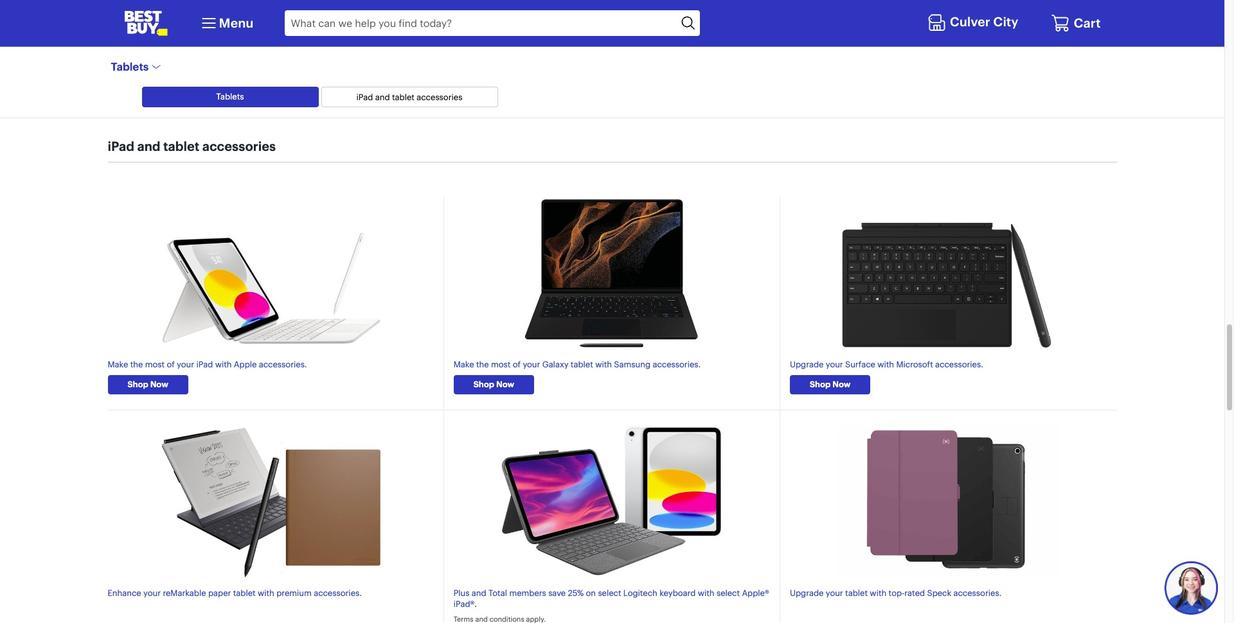 Task type: vqa. For each thing, say whether or not it's contained in the screenshot.
surface
yes



Task type: locate. For each thing, give the bounding box(es) containing it.
0 horizontal spatial tablets
[[111, 60, 149, 73]]

2 horizontal spatial ipad
[[357, 92, 373, 102]]

2 upgrade from the top
[[791, 588, 824, 599]]

1 upgrade from the top
[[791, 360, 824, 370]]

1 horizontal spatial on
[[661, 1, 671, 11]]

0 horizontal spatial shop
[[127, 380, 148, 390]]

1 vertical spatial ipad and tablet accessories
[[108, 138, 276, 154]]

2 horizontal spatial and
[[472, 588, 487, 599]]

2 of from the left
[[513, 360, 521, 370]]

0 horizontal spatial of
[[167, 360, 175, 370]]

2 the from the left
[[477, 360, 489, 370]]

apple®
[[743, 588, 770, 599]]

plus
[[454, 588, 470, 599]]

1 shop from the left
[[127, 380, 148, 390]]

accidentally
[[564, 1, 611, 11]]

drop
[[613, 1, 631, 11]]

1 horizontal spatial now
[[497, 380, 515, 390]]

upgrade your surface with microsoft accessories.
[[791, 360, 984, 370]]

if
[[540, 1, 545, 11]]

25%
[[568, 588, 584, 599]]

geek squad. protect your tech. image
[[231, 0, 408, 100]]

1 horizontal spatial most
[[491, 360, 511, 370]]

0 horizontal spatial select
[[598, 588, 622, 599]]

with
[[215, 360, 232, 370], [596, 360, 612, 370], [878, 360, 895, 370], [258, 588, 275, 599], [698, 588, 715, 599], [871, 588, 887, 599]]

ipad
[[357, 92, 373, 102], [108, 138, 134, 154], [196, 360, 213, 370]]

your left surface
[[826, 360, 844, 370]]

on right spill
[[661, 1, 671, 11]]

2 make from the left
[[454, 360, 474, 370]]

2 vertical spatial and
[[472, 588, 487, 599]]

1 horizontal spatial make
[[454, 360, 474, 370]]

2 vertical spatial ipad
[[196, 360, 213, 370]]

ipad and tablet accessories
[[357, 92, 463, 102], [108, 138, 276, 154]]

1 now from the left
[[150, 380, 168, 390]]

and
[[375, 92, 390, 102], [137, 138, 161, 154], [472, 588, 487, 599]]

3 shop now button from the left
[[791, 376, 871, 395]]

1 horizontal spatial select
[[717, 588, 740, 599]]

0 horizontal spatial ipad and tablet accessories
[[108, 138, 276, 154]]

0 horizontal spatial shop now
[[127, 380, 168, 390]]

1 make from the left
[[108, 360, 128, 370]]

ipad and tablet accessories button
[[321, 87, 498, 107]]

and inside plus and total members save 25% on select logitech keyboard with select apple® ipad®.
[[472, 588, 487, 599]]

enhance your remarkable paper tablet with premium accessories.
[[108, 588, 362, 599]]

select left logitech
[[598, 588, 622, 599]]

shop now for make the most of your ipad with apple accessories.
[[127, 380, 168, 390]]

premium
[[277, 588, 312, 599]]

accessories. right premium
[[314, 588, 362, 599]]

squad®
[[746, 1, 775, 11]]

covered.
[[852, 1, 886, 11]]

make the most of your galaxy tablet with samsung accessories. link
[[454, 360, 701, 370]]

shop now for upgrade your surface with microsoft accessories.
[[810, 380, 851, 390]]

the
[[130, 360, 143, 370], [477, 360, 489, 370]]

on
[[661, 1, 671, 11], [586, 588, 596, 599]]

1 horizontal spatial ipad
[[196, 360, 213, 370]]

0 horizontal spatial the
[[130, 360, 143, 370]]

1 shop now from the left
[[127, 380, 168, 390]]

tablets button
[[108, 47, 162, 87], [142, 87, 319, 107]]

upgrade right apple® at the bottom of the page
[[791, 588, 824, 599]]

accessories. right samsung
[[653, 360, 701, 370]]

make
[[108, 360, 128, 370], [454, 360, 474, 370]]

shop for upgrade your surface with microsoft accessories.
[[810, 380, 831, 390]]

1 horizontal spatial accessories
[[417, 92, 463, 102]]

0 vertical spatial accessories
[[417, 92, 463, 102]]

0 horizontal spatial make
[[108, 360, 128, 370]]

you
[[547, 1, 561, 11], [835, 1, 850, 11]]

accessories. right speck
[[954, 588, 1002, 599]]

with right keyboard
[[698, 588, 715, 599]]

on inside plus and total members save 25% on select logitech keyboard with select apple® ipad®.
[[586, 588, 596, 599]]

now for with
[[150, 380, 168, 390]]

0 horizontal spatial accessories
[[202, 138, 276, 154]]

device,
[[693, 1, 721, 11]]

0 horizontal spatial ipad
[[108, 138, 134, 154]]

1 horizontal spatial shop now
[[474, 380, 515, 390]]

protection
[[777, 1, 818, 11]]

with left samsung
[[596, 360, 612, 370]]

upgrade for upgrade your surface with microsoft accessories.
[[791, 360, 824, 370]]

now
[[150, 380, 168, 390], [497, 380, 515, 390], [833, 380, 851, 390]]

0 vertical spatial upgrade
[[791, 360, 824, 370]]

1 horizontal spatial the
[[477, 360, 489, 370]]

3 shop from the left
[[810, 380, 831, 390]]

1 vertical spatial tablets
[[216, 92, 244, 102]]

upgrade
[[791, 360, 824, 370], [791, 588, 824, 599]]

with right surface
[[878, 360, 895, 370]]

shop now for make the most of your galaxy tablet with samsung accessories.
[[474, 380, 515, 390]]

1 the from the left
[[130, 360, 143, 370]]

upgrade left surface
[[791, 360, 824, 370]]

ipad inside button
[[357, 92, 373, 102]]

1 most from the left
[[145, 360, 165, 370]]

2 shop from the left
[[474, 380, 495, 390]]

2 horizontal spatial shop now button
[[791, 376, 871, 395]]

apple
[[234, 360, 257, 370]]

2 shop now from the left
[[474, 380, 515, 390]]

your left device, on the top right
[[674, 1, 691, 11]]

1 select from the left
[[598, 588, 622, 599]]

enhance your remarkable paper tablet with premium accessories. link
[[108, 588, 362, 599]]

0 vertical spatial tablets
[[111, 60, 149, 73]]

and inside button
[[375, 92, 390, 102]]

shop now
[[127, 380, 168, 390], [474, 380, 515, 390], [810, 380, 851, 390]]

upgrade your tablet with top-rated speck accessories. link
[[791, 588, 1002, 599]]

you right has at right
[[835, 1, 850, 11]]

on for select
[[586, 588, 596, 599]]

1 of from the left
[[167, 360, 175, 370]]

shop
[[127, 380, 148, 390], [474, 380, 495, 390], [810, 380, 831, 390]]

0 vertical spatial on
[[661, 1, 671, 11]]

0 horizontal spatial on
[[586, 588, 596, 599]]

2 horizontal spatial shop
[[810, 380, 831, 390]]

3 shop now from the left
[[810, 380, 851, 390]]

1 shop now button from the left
[[108, 376, 188, 395]]

upgrade your tablet with top-rated speck accessories.
[[791, 588, 1002, 599]]

with left "top-"
[[871, 588, 887, 599]]

0 horizontal spatial most
[[145, 360, 165, 370]]

1 you from the left
[[547, 1, 561, 11]]

2 horizontal spatial now
[[833, 380, 851, 390]]

paper
[[208, 588, 231, 599]]

with left apple
[[215, 360, 232, 370]]

1 horizontal spatial you
[[835, 1, 850, 11]]

0 vertical spatial ipad
[[357, 92, 373, 102]]

most
[[145, 360, 165, 370], [491, 360, 511, 370]]

accessories.
[[259, 360, 307, 370], [653, 360, 701, 370], [936, 360, 984, 370], [314, 588, 362, 599], [954, 588, 1002, 599]]

accessories
[[417, 92, 463, 102], [202, 138, 276, 154]]

best buy help human beacon image
[[1165, 561, 1219, 616]]

2 now from the left
[[497, 380, 515, 390]]

select
[[598, 588, 622, 599], [717, 588, 740, 599]]

1 vertical spatial on
[[586, 588, 596, 599]]

most for galaxy
[[491, 360, 511, 370]]

ipad®.
[[454, 599, 477, 610]]

1 horizontal spatial and
[[375, 92, 390, 102]]

the for make the most of your ipad with apple accessories.
[[130, 360, 143, 370]]

culver city button
[[928, 11, 1022, 35]]

0 vertical spatial ipad and tablet accessories
[[357, 92, 463, 102]]

on right 25%
[[586, 588, 596, 599]]

if you accidentally drop or spill on your device, geek squad® protection has you covered.
[[540, 1, 886, 11]]

2 most from the left
[[491, 360, 511, 370]]

of
[[167, 360, 175, 370], [513, 360, 521, 370]]

1 vertical spatial upgrade
[[791, 588, 824, 599]]

2 horizontal spatial shop now
[[810, 380, 851, 390]]

0 horizontal spatial you
[[547, 1, 561, 11]]

1 horizontal spatial shop
[[474, 380, 495, 390]]

members
[[510, 588, 547, 599]]

or
[[633, 1, 642, 11]]

tablets
[[111, 60, 149, 73], [216, 92, 244, 102]]

with left premium
[[258, 588, 275, 599]]

microsoft
[[897, 360, 934, 370]]

0 horizontal spatial and
[[137, 138, 161, 154]]

1 vertical spatial and
[[137, 138, 161, 154]]

2 shop now button from the left
[[454, 376, 534, 395]]

0 horizontal spatial shop now button
[[108, 376, 188, 395]]

1 horizontal spatial shop now button
[[454, 376, 534, 395]]

0 vertical spatial and
[[375, 92, 390, 102]]

you right if
[[547, 1, 561, 11]]

your
[[674, 1, 691, 11], [177, 360, 194, 370], [523, 360, 541, 370], [826, 360, 844, 370], [143, 588, 161, 599], [826, 588, 844, 599]]

1 horizontal spatial of
[[513, 360, 521, 370]]

keyboard
[[660, 588, 696, 599]]

accessories inside button
[[417, 92, 463, 102]]

1 vertical spatial accessories
[[202, 138, 276, 154]]

shop now button
[[108, 376, 188, 395], [454, 376, 534, 395], [791, 376, 871, 395]]

0 horizontal spatial now
[[150, 380, 168, 390]]

1 vertical spatial ipad
[[108, 138, 134, 154]]

enhance
[[108, 588, 141, 599]]

tablet
[[392, 92, 415, 102], [163, 138, 200, 154], [571, 360, 594, 370], [233, 588, 256, 599], [846, 588, 868, 599]]

geek
[[723, 1, 744, 11]]

galaxy
[[543, 360, 569, 370]]

select left apple® at the bottom of the page
[[717, 588, 740, 599]]

1 horizontal spatial ipad and tablet accessories
[[357, 92, 463, 102]]



Task type: describe. For each thing, give the bounding box(es) containing it.
top-
[[889, 588, 905, 599]]

now for tablet
[[497, 380, 515, 390]]

remarkable
[[163, 588, 206, 599]]

your right the enhance
[[143, 588, 161, 599]]

save
[[549, 588, 566, 599]]

rated
[[905, 588, 926, 599]]

upgrade for upgrade your tablet with top-rated speck accessories.
[[791, 588, 824, 599]]

shop now button for make the most of your ipad with apple accessories.
[[108, 376, 188, 395]]

ipad and tablet accessories inside ipad and tablet accessories button
[[357, 92, 463, 102]]

plus and total members save 25% on select logitech keyboard with select apple® ipad®. link
[[454, 588, 770, 610]]

with inside plus and total members save 25% on select logitech keyboard with select apple® ipad®.
[[698, 588, 715, 599]]

plus and total members save 25% on select logitech keyboard with select apple® ipad®.
[[454, 588, 770, 610]]

spill
[[644, 1, 659, 11]]

most for ipad
[[145, 360, 165, 370]]

city
[[994, 14, 1019, 30]]

accessories. right apple
[[259, 360, 307, 370]]

culver city
[[950, 14, 1019, 30]]

3 now from the left
[[833, 380, 851, 390]]

cart icon image
[[1052, 14, 1071, 33]]

make the most of your ipad with apple accessories.
[[108, 360, 307, 370]]

culver
[[950, 14, 991, 30]]

total
[[489, 588, 508, 599]]

and for ipad and tablet accessories button at the left
[[375, 92, 390, 102]]

make the most of your galaxy tablet with samsung accessories.
[[454, 360, 701, 370]]

your left apple
[[177, 360, 194, 370]]

logitech
[[624, 588, 658, 599]]

2 select from the left
[[717, 588, 740, 599]]

menu
[[219, 15, 254, 31]]

Type to search. Navigate forward to hear suggestions text field
[[285, 10, 678, 36]]

make for make the most of your ipad with apple accessories.
[[108, 360, 128, 370]]

make the most of your ipad with apple accessories. link
[[108, 360, 307, 370]]

menu button
[[198, 13, 254, 33]]

tablet inside button
[[392, 92, 415, 102]]

make for make the most of your galaxy tablet with samsung accessories.
[[454, 360, 474, 370]]

cart
[[1074, 15, 1102, 31]]

2 you from the left
[[835, 1, 850, 11]]

surface
[[846, 360, 876, 370]]

your left "top-"
[[826, 588, 844, 599]]

1 horizontal spatial tablets
[[216, 92, 244, 102]]

of for ipad
[[167, 360, 175, 370]]

on for your
[[661, 1, 671, 11]]

samsung
[[615, 360, 651, 370]]

the for make the most of your galaxy tablet with samsung accessories.
[[477, 360, 489, 370]]

accessories. right the 'microsoft'
[[936, 360, 984, 370]]

shop for make the most of your ipad with apple accessories.
[[127, 380, 148, 390]]

has
[[820, 1, 833, 11]]

speck
[[928, 588, 952, 599]]

and for plus and total members save 25% on select logitech keyboard with select apple® ipad®. link
[[472, 588, 487, 599]]

cart link
[[1052, 14, 1102, 33]]

bestbuy.com image
[[124, 10, 168, 36]]

upgrade your surface with microsoft accessories. link
[[791, 360, 984, 370]]

of for galaxy
[[513, 360, 521, 370]]

your left galaxy
[[523, 360, 541, 370]]

shop for make the most of your galaxy tablet with samsung accessories.
[[474, 380, 495, 390]]

shop now button for upgrade your surface with microsoft accessories.
[[791, 376, 871, 395]]

shop now button for make the most of your galaxy tablet with samsung accessories.
[[454, 376, 534, 395]]



